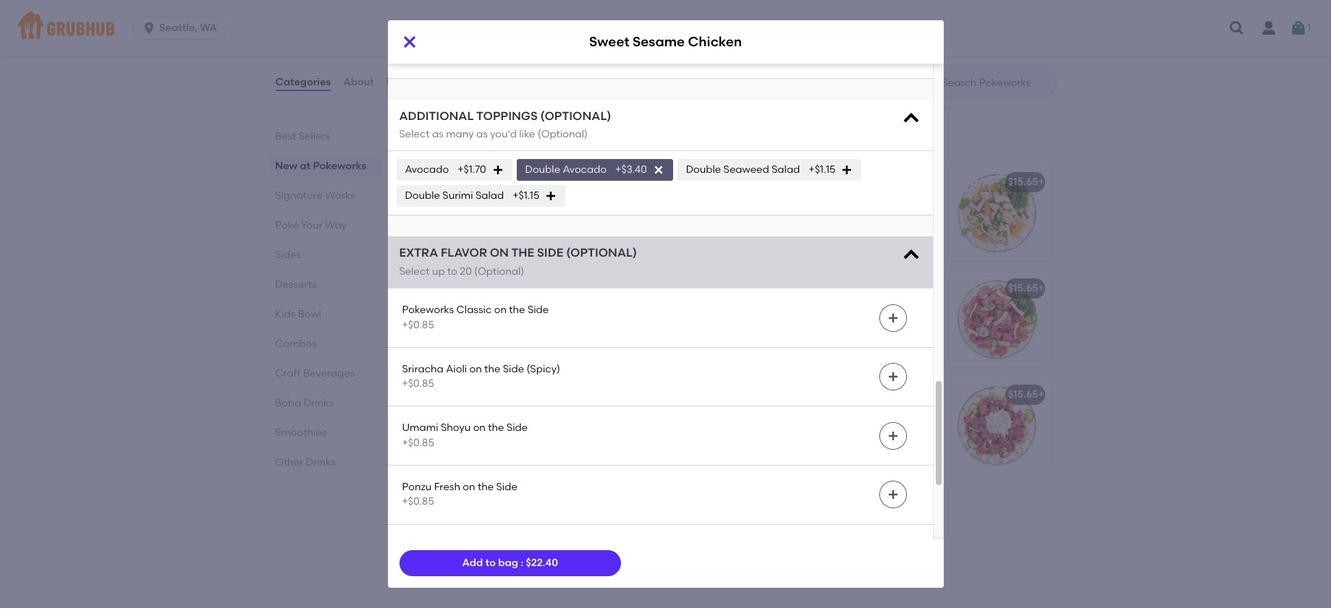 Task type: locate. For each thing, give the bounding box(es) containing it.
a up sweet shoyu tofu (v)
[[481, 468, 488, 480]]

1 horizontal spatial salad
[[772, 164, 800, 176]]

seaweed
[[723, 164, 769, 176]]

edamame, inside ahi tuna, cucumber, sweet onion, edamame, sriracha aioli flavor, masago, green onion, sesame seeds, onion crisps, shredded nori served over a bowl of white rice.
[[422, 318, 477, 330]]

white down the cilantro,
[[528, 468, 555, 480]]

luxe lobster bowl up tofu (v) +$3.40 on the left top
[[422, 18, 512, 30]]

hawaiian
[[747, 282, 794, 295]]

aioli up nori
[[523, 318, 544, 330]]

2 select from the top
[[399, 266, 430, 278]]

+$3.40 up reviews
[[402, 49, 434, 62]]

shoyu down firm
[[455, 545, 485, 557]]

1 luxe lobster bowl from the top
[[422, 18, 512, 30]]

double for double avocado
[[525, 164, 560, 176]]

green up crisps,
[[468, 332, 497, 345]]

(optional) right like
[[538, 128, 588, 141]]

on inside pokeworks classic on the side +$0.85
[[494, 304, 507, 316]]

double left surimi
[[405, 190, 440, 202]]

the for classic
[[509, 304, 525, 316]]

a inside organic firm tofu, cucumber, sweet onion, shredded kale, edamame, sweet shoyu flavor, avocado, green onion, seaweed salad, sesame seeds served over a bowl of white rice.
[[481, 575, 488, 587]]

0 horizontal spatial aioli
[[446, 363, 467, 376]]

0 vertical spatial shoyu
[[441, 422, 471, 435]]

on inside ponzu fresh on the side +$0.85
[[463, 481, 475, 494]]

a
[[446, 362, 453, 374], [481, 468, 488, 480], [481, 575, 488, 587]]

sweet inside atlantic salmon, cucumber, sweet onion, pineapple, cilantro, ponzu fresh flavor, seaweed salad, green onion, sesame seeds, onion crisps served over a bowl of white rice.
[[559, 409, 588, 422]]

way
[[325, 219, 346, 232]]

salad down '+$1.70'
[[475, 190, 504, 202]]

white inside atlantic salmon, cucumber, sweet onion, pineapple, cilantro, ponzu fresh flavor, seaweed salad, green onion, sesame seeds, onion crisps served over a bowl of white rice.
[[528, 468, 555, 480]]

side
[[528, 304, 549, 316], [503, 363, 524, 376], [507, 422, 528, 435], [496, 481, 517, 494]]

+$0.85 for umami
[[402, 437, 434, 449]]

1 luxe from the top
[[422, 18, 445, 30]]

the inside ponzu fresh on the side +$0.85
[[478, 481, 494, 494]]

ramen
[[812, 53, 845, 65]]

over inside ahi tuna, cucumber, sweet onion, edamame, sriracha aioli flavor, masago, green onion, sesame seeds, onion crisps, shredded nori served over a bowl of white rice.
[[422, 362, 444, 374]]

svg image inside 1 button
[[1290, 20, 1307, 37]]

0 vertical spatial bowl
[[455, 362, 478, 374]]

1 vertical spatial sesame
[[779, 176, 819, 188]]

0 vertical spatial select
[[399, 128, 430, 141]]

rice. down seeds
[[557, 575, 578, 587]]

$15.65 for luxe lobster bowl image related to chicken
[[684, 18, 714, 30]]

ponzu inside ponzu fresh on the side +$0.85
[[402, 481, 432, 494]]

luxe lobster bowl image for sweet
[[618, 167, 726, 261]]

+ for umami ahi image
[[1038, 389, 1044, 401]]

a inside atlantic salmon, cucumber, sweet onion, pineapple, cilantro, ponzu fresh flavor, seaweed salad, green onion, sesame seeds, onion crisps served over a bowl of white rice.
[[481, 468, 488, 480]]

luxe lobster bowl for chicken
[[422, 18, 512, 30]]

1 vertical spatial luxe lobster bowl image
[[618, 167, 726, 261]]

ponzu up organic
[[402, 481, 432, 494]]

tofu up tofu,
[[488, 495, 509, 508]]

(v) up kale,
[[511, 495, 524, 508]]

cucumber, up kale,
[[511, 516, 564, 528]]

sweet
[[524, 303, 552, 315], [559, 409, 588, 422], [566, 516, 595, 528]]

shoyu up firm
[[455, 495, 485, 508]]

main navigation navigation
[[0, 0, 1331, 56]]

0 vertical spatial over
[[422, 362, 444, 374]]

sriracha up yuzu
[[402, 363, 444, 376]]

1 vertical spatial flavor,
[[451, 439, 481, 451]]

organic firm tofu, cucumber, sweet onion, shredded kale, edamame, sweet shoyu flavor, avocado, green onion, seaweed salad, sesame seeds served over a bowl of white rice.
[[422, 516, 603, 587]]

of down the cilantro,
[[516, 468, 526, 480]]

shoyu down atlantic
[[441, 422, 471, 435]]

1 vertical spatial to
[[485, 557, 496, 569]]

1 vertical spatial select
[[399, 266, 430, 278]]

1 horizontal spatial double
[[525, 164, 560, 176]]

sriracha
[[479, 318, 520, 330], [402, 363, 444, 376]]

served for onion,
[[422, 468, 455, 480]]

0 vertical spatial shredded
[[486, 347, 533, 359]]

over inside atlantic salmon, cucumber, sweet onion, pineapple, cilantro, ponzu fresh flavor, seaweed salad, green onion, sesame seeds, onion crisps served over a bowl of white rice.
[[457, 468, 479, 480]]

hawaiian ahi image
[[942, 273, 1051, 367]]

pokeworks down spicy
[[402, 304, 454, 316]]

1 vertical spatial seaweed
[[455, 560, 499, 572]]

2 vertical spatial of
[[516, 575, 526, 587]]

sesame inside organic firm tofu, cucumber, sweet onion, shredded kale, edamame, sweet shoyu flavor, avocado, green onion, seaweed salad, sesame seeds served over a bowl of white rice.
[[534, 560, 572, 572]]

fresh
[[422, 439, 449, 451], [434, 481, 460, 494]]

cucumber, right the tuna,
[[469, 303, 521, 315]]

+ for hawaiian ahi image
[[1038, 282, 1044, 295]]

rice. inside atlantic salmon, cucumber, sweet onion, pineapple, cilantro, ponzu fresh flavor, seaweed salad, green onion, sesame seeds, onion crisps served over a bowl of white rice.
[[557, 468, 578, 480]]

1 select from the top
[[399, 128, 430, 141]]

+$1.15 for double seaweed salad
[[809, 164, 835, 176]]

to left 20 on the left of page
[[447, 266, 457, 278]]

on inside sriracha aioli on the side (spicy) +$0.85
[[469, 363, 482, 376]]

on inside umami shoyu on the side +$0.85
[[473, 422, 486, 435]]

sweet for ponzu
[[559, 409, 588, 422]]

seaweed inside organic firm tofu, cucumber, sweet onion, shredded kale, edamame, sweet shoyu flavor, avocado, green onion, seaweed salad, sesame seeds served over a bowl of white rice.
[[455, 560, 499, 572]]

of down the : on the bottom left of page
[[516, 575, 526, 587]]

side inside ponzu fresh on the side +$0.85
[[496, 481, 517, 494]]

seaweed down firm
[[455, 560, 499, 572]]

yuzu ponzu salmon
[[422, 389, 518, 401]]

extra
[[399, 246, 438, 260]]

signature down the additional
[[411, 133, 485, 151]]

as left you'd
[[476, 128, 488, 141]]

white inside organic firm tofu, cucumber, sweet onion, shredded kale, edamame, sweet shoyu flavor, avocado, green onion, seaweed salad, sesame seeds served over a bowl of white rice.
[[528, 575, 555, 587]]

sweet up crisps on the bottom of the page
[[559, 409, 588, 422]]

2 vertical spatial chicken
[[821, 176, 862, 188]]

bowl inside atlantic salmon, cucumber, sweet onion, pineapple, cilantro, ponzu fresh flavor, seaweed salad, green onion, sesame seeds, onion crisps served over a bowl of white rice.
[[490, 468, 514, 480]]

as
[[432, 128, 444, 141], [476, 128, 488, 141]]

salad for double seaweed salad
[[772, 164, 800, 176]]

3 +$0.85 from the top
[[402, 437, 434, 449]]

side inside pokeworks classic on the side +$0.85
[[528, 304, 549, 316]]

1 vertical spatial signature works
[[275, 190, 355, 202]]

$15.65 for spicy ahi image
[[684, 282, 714, 295]]

1 vertical spatial bowl
[[488, 176, 512, 188]]

seeds,
[[572, 332, 603, 345], [495, 453, 526, 466]]

the for shoyu
[[488, 422, 504, 435]]

0 vertical spatial sweet sesame chicken
[[589, 34, 742, 50]]

the inside umami shoyu on the side +$0.85
[[488, 422, 504, 435]]

sweet sesame chicken image
[[942, 167, 1051, 261]]

2 luxe lobster bowl image from the top
[[618, 167, 726, 261]]

0 vertical spatial works
[[489, 133, 536, 151]]

works up way
[[325, 190, 355, 202]]

+$0.85 up masago,
[[402, 319, 434, 331]]

+$0.85 inside ponzu fresh on the side +$0.85
[[402, 496, 434, 508]]

green up seeds
[[568, 545, 597, 557]]

onion
[[422, 347, 450, 359], [529, 453, 556, 466]]

the up salmon
[[484, 363, 500, 376]]

(optional) down on
[[474, 266, 524, 278]]

sriracha down classic
[[479, 318, 520, 330]]

select down the additional
[[399, 128, 430, 141]]

rice. inside ahi tuna, cucumber, sweet onion, edamame, sriracha aioli flavor, masago, green onion, sesame seeds, onion crisps, shredded nori served over a bowl of white rice.
[[522, 362, 543, 374]]

with down this
[[834, 82, 855, 94]]

0 horizontal spatial ponzu
[[402, 481, 432, 494]]

as down the additional
[[432, 128, 444, 141]]

luxe lobster bowl down '+$1.70'
[[422, 176, 512, 188]]

1 vertical spatial cucumber,
[[504, 409, 557, 422]]

rice.
[[522, 362, 543, 374], [557, 468, 578, 480], [557, 575, 578, 587]]

new at pokeworks
[[275, 160, 366, 172]]

0 horizontal spatial flavor,
[[451, 439, 481, 451]]

onion left crisps on the bottom of the page
[[529, 453, 556, 466]]

cucumber,
[[469, 303, 521, 315], [504, 409, 557, 422], [511, 516, 564, 528]]

1 horizontal spatial as
[[476, 128, 488, 141]]

0 horizontal spatial (optional)
[[474, 266, 524, 278]]

this
[[838, 67, 858, 80]]

drinks
[[303, 397, 333, 410], [305, 457, 335, 469]]

fresh up sweet shoyu tofu (v)
[[434, 481, 460, 494]]

luxe
[[422, 18, 445, 30], [422, 176, 445, 188]]

pokeworks right at
[[313, 160, 366, 172]]

pokeworks
[[313, 160, 366, 172], [402, 304, 454, 316]]

flavor
[[441, 246, 487, 260]]

0 vertical spatial salad,
[[530, 439, 560, 451]]

1 horizontal spatial ponzu
[[448, 389, 478, 401]]

a inside ahi tuna, cucumber, sweet onion, edamame, sriracha aioli flavor, masago, green onion, sesame seeds, onion crisps, shredded nori served over a bowl of white rice.
[[446, 362, 453, 374]]

2 horizontal spatial ponzu
[[552, 424, 582, 436]]

of down crisps,
[[481, 362, 491, 374]]

cucumber, for cilantro,
[[504, 409, 557, 422]]

green down warm
[[857, 82, 886, 94]]

2 vertical spatial a
[[481, 575, 488, 587]]

1 vertical spatial bowl
[[490, 468, 514, 480]]

the for fresh
[[478, 481, 494, 494]]

the up sweet shoyu tofu (v)
[[478, 481, 494, 494]]

sweet up seeds
[[566, 516, 595, 528]]

(optional) inside the additional toppings (optional) select as many as you'd like (optional)
[[538, 128, 588, 141]]

side down salmon
[[507, 422, 528, 435]]

green inside ahi tuna, cucumber, sweet onion, edamame, sriracha aioli flavor, masago, green onion, sesame seeds, onion crisps, shredded nori served over a bowl of white rice.
[[468, 332, 497, 345]]

+$3.40
[[402, 49, 434, 62], [615, 164, 647, 176]]

shredded
[[486, 347, 533, 359], [455, 530, 502, 543]]

of
[[481, 362, 491, 374], [516, 468, 526, 480], [516, 575, 526, 587]]

0 vertical spatial sesame
[[531, 332, 570, 345]]

2 vertical spatial served
[[422, 575, 455, 587]]

ahi down spicy
[[422, 303, 438, 315]]

side up salmon
[[503, 363, 524, 376]]

2 vertical spatial shoyu
[[455, 545, 485, 557]]

1 vertical spatial (optional)
[[474, 266, 524, 278]]

of for crisps,
[[481, 362, 491, 374]]

0 vertical spatial served
[[556, 347, 589, 359]]

spicy ahi image
[[618, 273, 726, 367]]

0 horizontal spatial sriracha
[[402, 363, 444, 376]]

served
[[556, 347, 589, 359], [422, 468, 455, 480], [422, 575, 455, 587]]

bowl
[[488, 18, 512, 30], [488, 176, 512, 188], [298, 308, 321, 321]]

white inside ahi tuna, cucumber, sweet onion, edamame, sriracha aioli flavor, masago, green onion, sesame seeds, onion crisps, shredded nori served over a bowl of white rice.
[[493, 362, 520, 374]]

rice. for crisps
[[557, 468, 578, 480]]

+$0.85 inside umami shoyu on the side +$0.85
[[402, 437, 434, 449]]

edamame, down the tuna,
[[422, 318, 477, 330]]

the inside pokeworks classic on the side +$0.85
[[509, 304, 525, 316]]

2 luxe from the top
[[422, 176, 445, 188]]

luxe for chicken noodle soup
[[422, 18, 445, 30]]

cucumber, up the cilantro,
[[504, 409, 557, 422]]

bowl down crisps,
[[455, 362, 478, 374]]

salad right seaweed
[[772, 164, 800, 176]]

0 vertical spatial fresh
[[422, 439, 449, 451]]

2 vertical spatial ponzu
[[402, 481, 432, 494]]

flavor, down the pineapple,
[[451, 439, 481, 451]]

0 vertical spatial seaweed
[[483, 439, 527, 451]]

salad,
[[530, 439, 560, 451], [502, 560, 531, 572]]

0 vertical spatial pokeworks
[[313, 160, 366, 172]]

+ for sweet sesame chicken image
[[1038, 176, 1044, 188]]

1 vertical spatial of
[[516, 468, 526, 480]]

1 horizontal spatial aioli
[[523, 318, 544, 330]]

side for sriracha aioli on the side (spicy)
[[503, 363, 524, 376]]

on down salmon,
[[473, 422, 486, 435]]

0 horizontal spatial edamame,
[[422, 318, 477, 330]]

2 vertical spatial white
[[528, 575, 555, 587]]

0 vertical spatial rice.
[[522, 362, 543, 374]]

shredded down firm
[[455, 530, 502, 543]]

2 horizontal spatial chicken
[[821, 176, 862, 188]]

bowl
[[455, 362, 478, 374], [490, 468, 514, 480], [490, 575, 514, 587]]

garnished
[[783, 82, 832, 94]]

on up sweet shoyu tofu (v)
[[463, 481, 475, 494]]

ponzu
[[448, 389, 478, 401], [552, 424, 582, 436], [402, 481, 432, 494]]

1 vertical spatial luxe
[[422, 176, 445, 188]]

:
[[521, 557, 523, 569]]

+$0.85 for ponzu
[[402, 496, 434, 508]]

bowl up sweet shoyu tofu (v)
[[490, 468, 514, 480]]

is
[[773, 82, 780, 94]]

sweet
[[589, 34, 629, 50], [747, 176, 777, 188], [422, 495, 453, 508], [422, 545, 452, 557]]

+$1.15 for double surimi salad
[[513, 190, 539, 202]]

side inside sriracha aioli on the side (spicy) +$0.85
[[503, 363, 524, 376]]

many
[[446, 128, 474, 141]]

select down extra
[[399, 266, 430, 278]]

+$0.85 inside sriracha aioli on the side (spicy) +$0.85
[[402, 378, 434, 390]]

0 vertical spatial +$3.40
[[402, 49, 434, 62]]

seaweed
[[483, 439, 527, 451], [455, 560, 499, 572]]

sweet sesame chicken
[[589, 34, 742, 50], [747, 176, 862, 188]]

luxe lobster bowl image
[[618, 8, 726, 102], [618, 167, 726, 261]]

sesame
[[633, 34, 685, 50], [779, 176, 819, 188]]

with up 'savory'
[[747, 53, 767, 65]]

served inside ahi tuna, cucumber, sweet onion, edamame, sriracha aioli flavor, masago, green onion, sesame seeds, onion crisps, shredded nori served over a bowl of white rice.
[[556, 347, 589, 359]]

1 vertical spatial signature
[[275, 190, 322, 202]]

served inside atlantic salmon, cucumber, sweet onion, pineapple, cilantro, ponzu fresh flavor, seaweed salad, green onion, sesame seeds, onion crisps served over a bowl of white rice.
[[422, 468, 455, 480]]

1 vertical spatial a
[[481, 468, 488, 480]]

onion inside atlantic salmon, cucumber, sweet onion, pineapple, cilantro, ponzu fresh flavor, seaweed salad, green onion, sesame seeds, onion crisps served over a bowl of white rice.
[[529, 453, 556, 466]]

white up salmon
[[493, 362, 520, 374]]

ahi for spicy ahi
[[452, 282, 468, 295]]

luxe for sweet sesame chicken
[[422, 176, 445, 188]]

+$0.85
[[402, 319, 434, 331], [402, 378, 434, 390], [402, 437, 434, 449], [402, 496, 434, 508]]

$15.65 for hawaiian ahi image
[[1008, 282, 1038, 295]]

svg image
[[1228, 20, 1246, 37], [142, 21, 156, 35], [653, 165, 664, 176], [841, 165, 853, 176], [887, 371, 899, 383], [887, 490, 899, 501]]

a for sesame
[[481, 468, 488, 480]]

2 luxe lobster bowl from the top
[[422, 176, 512, 188]]

sesame
[[531, 332, 570, 345], [455, 453, 493, 466], [534, 560, 572, 572]]

edamame,
[[422, 318, 477, 330], [529, 530, 584, 543]]

served inside organic firm tofu, cucumber, sweet onion, shredded kale, edamame, sweet shoyu flavor, avocado, green onion, seaweed salad, sesame seeds served over a bowl of white rice.
[[422, 575, 455, 587]]

1 vertical spatial ponzu
[[552, 424, 582, 436]]

1 horizontal spatial (optional)
[[538, 128, 588, 141]]

0 vertical spatial +$1.15
[[809, 164, 835, 176]]

seattle,
[[159, 22, 197, 34]]

shoyu for on
[[441, 422, 471, 435]]

luxe up tofu (v) +$3.40 on the left top
[[422, 18, 445, 30]]

to left bag
[[485, 557, 496, 569]]

over for sesame
[[457, 468, 479, 480]]

2 vertical spatial bowl
[[490, 575, 514, 587]]

atlantic
[[422, 409, 461, 422]]

green up crisps on the bottom of the page
[[562, 439, 591, 451]]

the down salmon,
[[488, 422, 504, 435]]

ponzu up crisps on the bottom of the page
[[552, 424, 582, 436]]

4 +$0.85 from the top
[[402, 496, 434, 508]]

desserts
[[275, 279, 316, 291]]

green inside 'savory chicken breast combined with delicate ramen noodles and our savory miso broth. this warm noodle soup is garnished with green onions.'
[[857, 82, 886, 94]]

2 vertical spatial rice.
[[557, 575, 578, 587]]

1 horizontal spatial to
[[485, 557, 496, 569]]

served down organic
[[422, 575, 455, 587]]

1 vertical spatial drinks
[[305, 457, 335, 469]]

aioli down crisps,
[[446, 363, 467, 376]]

1 vertical spatial lobster
[[448, 176, 485, 188]]

savory
[[747, 67, 779, 80]]

+$0.85 inside pokeworks classic on the side +$0.85
[[402, 319, 434, 331]]

1 vertical spatial white
[[528, 468, 555, 480]]

1 lobster from the top
[[448, 18, 485, 30]]

works down toppings
[[489, 133, 536, 151]]

double
[[525, 164, 560, 176], [686, 164, 721, 176], [405, 190, 440, 202]]

double down like
[[525, 164, 560, 176]]

rice. down nori
[[522, 362, 543, 374]]

2 +$0.85 from the top
[[402, 378, 434, 390]]

1 vertical spatial aioli
[[446, 363, 467, 376]]

side up nori
[[528, 304, 549, 316]]

0 vertical spatial edamame,
[[422, 318, 477, 330]]

2 vertical spatial sweet
[[566, 516, 595, 528]]

craft beverages
[[275, 368, 354, 380]]

0 vertical spatial to
[[447, 266, 457, 278]]

1 luxe lobster bowl image from the top
[[618, 8, 726, 102]]

avocado
[[405, 164, 449, 176], [563, 164, 607, 176]]

over inside organic firm tofu, cucumber, sweet onion, shredded kale, edamame, sweet shoyu flavor, avocado, green onion, seaweed salad, sesame seeds served over a bowl of white rice.
[[457, 575, 479, 587]]

0 horizontal spatial salad
[[475, 190, 504, 202]]

fresh inside atlantic salmon, cucumber, sweet onion, pineapple, cilantro, ponzu fresh flavor, seaweed salad, green onion, sesame seeds, onion crisps served over a bowl of white rice.
[[422, 439, 449, 451]]

1 vertical spatial seeds,
[[495, 453, 526, 466]]

0 vertical spatial chicken
[[747, 18, 787, 30]]

1 +$0.85 from the top
[[402, 319, 434, 331]]

svg image
[[1290, 20, 1307, 37], [401, 33, 418, 51], [901, 108, 921, 129], [492, 165, 503, 176], [545, 191, 557, 202], [901, 246, 921, 266], [887, 312, 899, 324], [887, 430, 899, 442]]

search icon image
[[919, 74, 936, 91]]

(optional) up double avocado
[[540, 109, 611, 123]]

1 vertical spatial sweet sesame chicken
[[747, 176, 862, 188]]

white down $22.40
[[528, 575, 555, 587]]

0 vertical spatial signature
[[411, 133, 485, 151]]

1 horizontal spatial flavor,
[[487, 545, 517, 557]]

0 vertical spatial bowl
[[488, 18, 512, 30]]

0 horizontal spatial sesame
[[633, 34, 685, 50]]

additional
[[399, 109, 474, 123]]

over
[[422, 362, 444, 374], [457, 468, 479, 480], [457, 575, 479, 587]]

double left seaweed
[[686, 164, 721, 176]]

to
[[447, 266, 457, 278], [485, 557, 496, 569]]

on right classic
[[494, 304, 507, 316]]

poke your way
[[275, 219, 346, 232]]

1 vertical spatial sriracha
[[402, 363, 444, 376]]

1 vertical spatial luxe lobster bowl
[[422, 176, 512, 188]]

seattle, wa
[[159, 22, 217, 34]]

sesame up nori
[[531, 332, 570, 345]]

the inside sriracha aioli on the side (spicy) +$0.85
[[484, 363, 500, 376]]

salad for double surimi salad
[[475, 190, 504, 202]]

1 horizontal spatial pokeworks
[[402, 304, 454, 316]]

double avocado
[[525, 164, 607, 176]]

1 vertical spatial +$1.15
[[513, 190, 539, 202]]

double for double surimi salad
[[405, 190, 440, 202]]

onion down masago,
[[422, 347, 450, 359]]

0 vertical spatial flavor,
[[546, 318, 576, 330]]

1 vertical spatial sweet
[[559, 409, 588, 422]]

white
[[493, 362, 520, 374], [528, 468, 555, 480], [528, 575, 555, 587]]

(v)
[[425, 35, 438, 47], [511, 495, 524, 508]]

0 horizontal spatial signature
[[275, 190, 322, 202]]

sesame down avocado, at left
[[534, 560, 572, 572]]

tofu,
[[487, 516, 509, 528]]

(optional) inside extra flavor on the side (optional) select up to 20 (optional)
[[566, 246, 637, 260]]

lobster for chicken noodle soup
[[448, 18, 485, 30]]

cucumber, inside atlantic salmon, cucumber, sweet onion, pineapple, cilantro, ponzu fresh flavor, seaweed salad, green onion, sesame seeds, onion crisps served over a bowl of white rice.
[[504, 409, 557, 422]]

1 horizontal spatial sweet sesame chicken
[[747, 176, 862, 188]]

2 vertical spatial over
[[457, 575, 479, 587]]

beverages
[[303, 368, 354, 380]]

(v) up reviews
[[425, 35, 438, 47]]

+$0.85 up atlantic
[[402, 378, 434, 390]]

on for classic
[[494, 304, 507, 316]]

of inside ahi tuna, cucumber, sweet onion, edamame, sriracha aioli flavor, masago, green onion, sesame seeds, onion crisps, shredded nori served over a bowl of white rice.
[[481, 362, 491, 374]]

bowl for seeds,
[[490, 468, 514, 480]]

sriracha inside ahi tuna, cucumber, sweet onion, edamame, sriracha aioli flavor, masago, green onion, sesame seeds, onion crisps, shredded nori served over a bowl of white rice.
[[479, 318, 520, 330]]

1 vertical spatial chicken
[[688, 34, 742, 50]]

cucumber, inside ahi tuna, cucumber, sweet onion, edamame, sriracha aioli flavor, masago, green onion, sesame seeds, onion crisps, shredded nori served over a bowl of white rice.
[[469, 303, 521, 315]]

0 horizontal spatial chicken
[[688, 34, 742, 50]]

2 horizontal spatial flavor,
[[546, 318, 576, 330]]

with
[[747, 53, 767, 65], [834, 82, 855, 94]]

noodles
[[847, 53, 886, 65]]

0 horizontal spatial with
[[747, 53, 767, 65]]

0 vertical spatial lobster
[[448, 18, 485, 30]]

$15.65 + for umami ahi image
[[1008, 389, 1044, 401]]

craft
[[275, 368, 300, 380]]

of inside atlantic salmon, cucumber, sweet onion, pineapple, cilantro, ponzu fresh flavor, seaweed salad, green onion, sesame seeds, onion crisps served over a bowl of white rice.
[[516, 468, 526, 480]]

bowl inside ahi tuna, cucumber, sweet onion, edamame, sriracha aioli flavor, masago, green onion, sesame seeds, onion crisps, shredded nori served over a bowl of white rice.
[[455, 362, 478, 374]]

side inside umami shoyu on the side +$0.85
[[507, 422, 528, 435]]

crisps
[[559, 453, 587, 466]]

+$1.15
[[809, 164, 835, 176], [513, 190, 539, 202]]

sweet inside ahi tuna, cucumber, sweet onion, edamame, sriracha aioli flavor, masago, green onion, sesame seeds, onion crisps, shredded nori served over a bowl of white rice.
[[524, 303, 552, 315]]

aioli inside sriracha aioli on the side (spicy) +$0.85
[[446, 363, 467, 376]]

masago,
[[422, 332, 466, 345]]

over up yuzu
[[422, 362, 444, 374]]

spicy
[[422, 282, 449, 295]]

bowl for sweet sesame chicken
[[488, 176, 512, 188]]

rice. for nori
[[522, 362, 543, 374]]

2 vertical spatial cucumber,
[[511, 516, 564, 528]]

savory
[[747, 38, 780, 50]]

sriracha inside sriracha aioli on the side (spicy) +$0.85
[[402, 363, 444, 376]]

1 vertical spatial served
[[422, 468, 455, 480]]

+$0.85 up organic
[[402, 496, 434, 508]]

shoyu inside umami shoyu on the side +$0.85
[[441, 422, 471, 435]]

2 lobster from the top
[[448, 176, 485, 188]]

sesame down umami shoyu on the side +$0.85
[[455, 453, 493, 466]]

shoyu
[[441, 422, 471, 435], [455, 495, 485, 508], [455, 545, 485, 557]]

+$3.40 inside tofu (v) +$3.40
[[402, 49, 434, 62]]

0 horizontal spatial tofu
[[402, 35, 423, 47]]

broth.
[[807, 67, 836, 80]]

on
[[490, 246, 509, 260]]

cucumber, for sriracha
[[469, 303, 521, 315]]

+$0.85 down umami
[[402, 437, 434, 449]]

add to bag : $22.40
[[462, 557, 558, 569]]

1 vertical spatial +$3.40
[[615, 164, 647, 176]]

ahi down 20 on the left of page
[[452, 282, 468, 295]]

$15.65 + for luxe lobster bowl image related to sweet
[[684, 176, 720, 188]]

rice. inside organic firm tofu, cucumber, sweet onion, shredded kale, edamame, sweet shoyu flavor, avocado, green onion, seaweed salad, sesame seeds served over a bowl of white rice.
[[557, 575, 578, 587]]

drinks right other
[[305, 457, 335, 469]]

1 horizontal spatial works
[[489, 133, 536, 151]]

0 vertical spatial tofu
[[402, 35, 423, 47]]

signature down at
[[275, 190, 322, 202]]

1 vertical spatial edamame,
[[529, 530, 584, 543]]

white for shredded
[[493, 362, 520, 374]]

seaweed down the pineapple,
[[483, 439, 527, 451]]

$15.65
[[684, 18, 714, 30], [684, 176, 714, 188], [1008, 176, 1038, 188], [684, 282, 714, 295], [1008, 282, 1038, 295], [1008, 389, 1038, 401]]

1 vertical spatial sesame
[[455, 453, 493, 466]]

select inside extra flavor on the side (optional) select up to 20 (optional)
[[399, 266, 430, 278]]

chicken
[[747, 18, 787, 30], [688, 34, 742, 50], [821, 176, 862, 188]]

side up tofu,
[[496, 481, 517, 494]]

+$3.40 right double avocado
[[615, 164, 647, 176]]

(optional) right the side
[[566, 246, 637, 260]]

on down crisps,
[[469, 363, 482, 376]]

combos
[[275, 338, 317, 350]]

(optional) inside the additional toppings (optional) select as many as you'd like (optional)
[[540, 109, 611, 123]]

side for umami shoyu on the side
[[507, 422, 528, 435]]

2 horizontal spatial double
[[686, 164, 721, 176]]

edamame, up avocado, at left
[[529, 530, 584, 543]]

over down add
[[457, 575, 479, 587]]

0 vertical spatial with
[[747, 53, 767, 65]]

signature works up your
[[275, 190, 355, 202]]

$15.65 for umami ahi image
[[1008, 389, 1038, 401]]

sweet up nori
[[524, 303, 552, 315]]

salad, inside atlantic salmon, cucumber, sweet onion, pineapple, cilantro, ponzu fresh flavor, seaweed salad, green onion, sesame seeds, onion crisps served over a bowl of white rice.
[[530, 439, 560, 451]]



Task type: vqa. For each thing, say whether or not it's contained in the screenshot.
tuscan
no



Task type: describe. For each thing, give the bounding box(es) containing it.
fresh inside ponzu fresh on the side +$0.85
[[434, 481, 460, 494]]

side for ponzu fresh on the side
[[496, 481, 517, 494]]

side for pokeworks classic on the side
[[528, 304, 549, 316]]

additional toppings (optional) select as many as you'd like (optional)
[[399, 109, 611, 141]]

pokeworks classic on the side +$0.85
[[402, 304, 549, 331]]

miso
[[781, 67, 804, 80]]

bowl inside organic firm tofu, cucumber, sweet onion, shredded kale, edamame, sweet shoyu flavor, avocado, green onion, seaweed salad, sesame seeds served over a bowl of white rice.
[[490, 575, 514, 587]]

sriracha aioli on the side (spicy) +$0.85
[[402, 363, 560, 390]]

flavor, inside atlantic salmon, cucumber, sweet onion, pineapple, cilantro, ponzu fresh flavor, seaweed salad, green onion, sesame seeds, onion crisps served over a bowl of white rice.
[[451, 439, 481, 451]]

1 horizontal spatial signature works
[[411, 133, 536, 151]]

extra flavor on the side (optional) select up to 20 (optional)
[[399, 246, 637, 278]]

20
[[460, 266, 472, 278]]

lobster for sweet sesame chicken
[[448, 176, 485, 188]]

onion inside ahi tuna, cucumber, sweet onion, edamame, sriracha aioli flavor, masago, green onion, sesame seeds, onion crisps, shredded nori served over a bowl of white rice.
[[422, 347, 450, 359]]

salmon,
[[463, 409, 502, 422]]

add
[[462, 557, 483, 569]]

umami ahi image
[[942, 379, 1051, 474]]

toppings
[[476, 109, 538, 123]]

smoothies
[[275, 427, 326, 439]]

bowl for chicken noodle soup
[[488, 18, 512, 30]]

ahi inside ahi tuna, cucumber, sweet onion, edamame, sriracha aioli flavor, masago, green onion, sesame seeds, onion crisps, shredded nori served over a bowl of white rice.
[[422, 303, 438, 315]]

about button
[[342, 56, 375, 109]]

wa
[[200, 22, 217, 34]]

luxe lobster bowl for sweet
[[422, 176, 512, 188]]

breast
[[823, 38, 855, 50]]

$15.65 + for sweet sesame chicken image
[[1008, 176, 1044, 188]]

drinks for boba drinks
[[303, 397, 333, 410]]

cucumber, inside organic firm tofu, cucumber, sweet onion, shredded kale, edamame, sweet shoyu flavor, avocado, green onion, seaweed salad, sesame seeds served over a bowl of white rice.
[[511, 516, 564, 528]]

side
[[537, 246, 563, 260]]

pineapple,
[[455, 424, 507, 436]]

sesame inside ahi tuna, cucumber, sweet onion, edamame, sriracha aioli flavor, masago, green onion, sesame seeds, onion crisps, shredded nori served over a bowl of white rice.
[[531, 332, 570, 345]]

crisps,
[[452, 347, 483, 359]]

$15.65 + for luxe lobster bowl image related to chicken
[[684, 18, 720, 30]]

poke
[[275, 219, 298, 232]]

ponzu inside atlantic salmon, cucumber, sweet onion, pineapple, cilantro, ponzu fresh flavor, seaweed salad, green onion, sesame seeds, onion crisps served over a bowl of white rice.
[[552, 424, 582, 436]]

sweet shoyu tofu (v) image
[[618, 486, 726, 580]]

pokeworks inside pokeworks classic on the side +$0.85
[[402, 304, 454, 316]]

$15.65 for luxe lobster bowl image related to sweet
[[684, 176, 714, 188]]

cilantro,
[[510, 424, 550, 436]]

0 horizontal spatial sweet sesame chicken
[[589, 34, 742, 50]]

organic
[[422, 516, 463, 528]]

double for double seaweed salad
[[686, 164, 721, 176]]

seaweed inside atlantic salmon, cucumber, sweet onion, pineapple, cilantro, ponzu fresh flavor, seaweed salad, green onion, sesame seeds, onion crisps served over a bowl of white rice.
[[483, 439, 527, 451]]

spicy ahi
[[422, 282, 468, 295]]

of for seeds,
[[516, 468, 526, 480]]

sweet inside organic firm tofu, cucumber, sweet onion, shredded kale, edamame, sweet shoyu flavor, avocado, green onion, seaweed salad, sesame seeds served over a bowl of white rice.
[[566, 516, 595, 528]]

our
[[910, 53, 926, 65]]

over for onion
[[422, 362, 444, 374]]

boba
[[275, 397, 301, 410]]

onion, down umami
[[422, 453, 452, 466]]

1 horizontal spatial +$3.40
[[615, 164, 647, 176]]

tuna,
[[441, 303, 466, 315]]

chicken noodle soup
[[747, 18, 854, 30]]

green inside organic firm tofu, cucumber, sweet onion, shredded kale, edamame, sweet shoyu flavor, avocado, green onion, seaweed salad, sesame seeds served over a bowl of white rice.
[[568, 545, 597, 557]]

shredded inside organic firm tofu, cucumber, sweet onion, shredded kale, edamame, sweet shoyu flavor, avocado, green onion, seaweed salad, sesame seeds served over a bowl of white rice.
[[455, 530, 502, 543]]

kids bowl
[[275, 308, 321, 321]]

chicken noodle soup image
[[942, 8, 1051, 102]]

avocado,
[[519, 545, 566, 557]]

at
[[300, 160, 310, 172]]

tofu (v) +$3.40
[[402, 35, 438, 62]]

white for onion
[[528, 468, 555, 480]]

sweet shoyu tofu (v)
[[422, 495, 524, 508]]

onion, down atlantic
[[422, 424, 452, 436]]

1 avocado from the left
[[405, 164, 449, 176]]

0 horizontal spatial signature works
[[275, 190, 355, 202]]

categories
[[275, 76, 331, 88]]

bag
[[498, 557, 518, 569]]

1 horizontal spatial signature
[[411, 133, 485, 151]]

seattle, wa button
[[133, 17, 232, 40]]

2 vertical spatial bowl
[[298, 308, 321, 321]]

atlantic salmon, cucumber, sweet onion, pineapple, cilantro, ponzu fresh flavor, seaweed salad, green onion, sesame seeds, onion crisps served over a bowl of white rice.
[[422, 409, 591, 480]]

+ for spicy ahi image
[[714, 282, 720, 295]]

warm
[[860, 67, 888, 80]]

yuzu ponzu salmon image
[[618, 379, 726, 474]]

1 button
[[1290, 15, 1311, 41]]

reviews
[[386, 76, 427, 88]]

noodle
[[790, 18, 826, 30]]

onion, down the side
[[555, 303, 585, 315]]

salmon
[[480, 389, 518, 401]]

1 as from the left
[[432, 128, 444, 141]]

umami
[[402, 422, 438, 435]]

onion, down organic
[[422, 530, 452, 543]]

$22.40
[[526, 557, 558, 569]]

about
[[343, 76, 374, 88]]

boba drinks
[[275, 397, 333, 410]]

shredded inside ahi tuna, cucumber, sweet onion, edamame, sriracha aioli flavor, masago, green onion, sesame seeds, onion crisps, shredded nori served over a bowl of white rice.
[[486, 347, 533, 359]]

hawaiian ahi
[[747, 282, 813, 295]]

+$1.70
[[458, 164, 486, 176]]

seeds, inside ahi tuna, cucumber, sweet onion, edamame, sriracha aioli flavor, masago, green onion, sesame seeds, onion crisps, shredded nori served over a bowl of white rice.
[[572, 332, 603, 345]]

umami shoyu on the side +$0.85
[[402, 422, 528, 449]]

sellers
[[298, 130, 330, 143]]

on for fresh
[[463, 481, 475, 494]]

sides
[[275, 249, 301, 261]]

aioli inside ahi tuna, cucumber, sweet onion, edamame, sriracha aioli flavor, masago, green onion, sesame seeds, onion crisps, shredded nori served over a bowl of white rice.
[[523, 318, 544, 330]]

double seaweed salad
[[686, 164, 800, 176]]

reviews button
[[385, 56, 427, 109]]

sesame inside atlantic salmon, cucumber, sweet onion, pineapple, cilantro, ponzu fresh flavor, seaweed salad, green onion, sesame seeds, onion crisps served over a bowl of white rice.
[[455, 453, 493, 466]]

delicate
[[770, 53, 810, 65]]

savory chicken breast combined with delicate ramen noodles and our savory miso broth. this warm noodle soup is garnished with green onions.
[[747, 38, 926, 94]]

svg image inside seattle, wa button
[[142, 21, 156, 35]]

other
[[275, 457, 303, 469]]

(optional) inside extra flavor on the side (optional) select up to 20 (optional)
[[474, 266, 524, 278]]

like
[[519, 128, 535, 141]]

2 as from the left
[[476, 128, 488, 141]]

your
[[301, 219, 322, 232]]

ahi tuna, cucumber, sweet onion, edamame, sriracha aioli flavor, masago, green onion, sesame seeds, onion crisps, shredded nori served over a bowl of white rice.
[[422, 303, 603, 374]]

the for aioli
[[484, 363, 500, 376]]

up
[[432, 266, 445, 278]]

double surimi salad
[[405, 190, 504, 202]]

bowl for crisps,
[[455, 362, 478, 374]]

sweet for aioli
[[524, 303, 552, 315]]

soup
[[828, 18, 854, 30]]

1 vertical spatial works
[[325, 190, 355, 202]]

edamame, inside organic firm tofu, cucumber, sweet onion, shredded kale, edamame, sweet shoyu flavor, avocado, green onion, seaweed salad, sesame seeds served over a bowl of white rice.
[[529, 530, 584, 543]]

$15.65 + for hawaiian ahi image
[[1008, 282, 1044, 295]]

0 vertical spatial sesame
[[633, 34, 685, 50]]

ahi for hawaiian ahi
[[797, 282, 813, 295]]

to inside extra flavor on the side (optional) select up to 20 (optional)
[[447, 266, 457, 278]]

seeds, inside atlantic salmon, cucumber, sweet onion, pineapple, cilantro, ponzu fresh flavor, seaweed salad, green onion, sesame seeds, onion crisps served over a bowl of white rice.
[[495, 453, 526, 466]]

Search Pokeworks search field
[[941, 76, 1051, 90]]

shoyu inside organic firm tofu, cucumber, sweet onion, shredded kale, edamame, sweet shoyu flavor, avocado, green onion, seaweed salad, sesame seeds served over a bowl of white rice.
[[455, 545, 485, 557]]

on for aioli
[[469, 363, 482, 376]]

yuzu
[[422, 389, 446, 401]]

seeds
[[574, 560, 603, 572]]

tofu inside tofu (v) +$3.40
[[402, 35, 423, 47]]

kale,
[[504, 530, 527, 543]]

onion, up (spicy)
[[499, 332, 529, 345]]

soup
[[747, 82, 770, 94]]

of inside organic firm tofu, cucumber, sweet onion, shredded kale, edamame, sweet shoyu flavor, avocado, green onion, seaweed salad, sesame seeds served over a bowl of white rice.
[[516, 575, 526, 587]]

categories button
[[275, 56, 332, 109]]

flavor, inside ahi tuna, cucumber, sweet onion, edamame, sriracha aioli flavor, masago, green onion, sesame seeds, onion crisps, shredded nori served over a bowl of white rice.
[[546, 318, 576, 330]]

$15.65 + for spicy ahi image
[[684, 282, 720, 295]]

surimi
[[442, 190, 473, 202]]

flavor, inside organic firm tofu, cucumber, sweet onion, shredded kale, edamame, sweet shoyu flavor, avocado, green onion, seaweed salad, sesame seeds served over a bowl of white rice.
[[487, 545, 517, 557]]

1 horizontal spatial (v)
[[511, 495, 524, 508]]

combined
[[857, 38, 907, 50]]

0 horizontal spatial pokeworks
[[313, 160, 366, 172]]

salad, inside organic firm tofu, cucumber, sweet onion, shredded kale, edamame, sweet shoyu flavor, avocado, green onion, seaweed salad, sesame seeds served over a bowl of white rice.
[[502, 560, 531, 572]]

sweet inside organic firm tofu, cucumber, sweet onion, shredded kale, edamame, sweet shoyu flavor, avocado, green onion, seaweed salad, sesame seeds served over a bowl of white rice.
[[422, 545, 452, 557]]

$15.65 for sweet sesame chicken image
[[1008, 176, 1038, 188]]

served for seeds,
[[556, 347, 589, 359]]

best sellers
[[275, 130, 330, 143]]

green inside atlantic salmon, cucumber, sweet onion, pineapple, cilantro, ponzu fresh flavor, seaweed salad, green onion, sesame seeds, onion crisps served over a bowl of white rice.
[[562, 439, 591, 451]]

shoyu for tofu
[[455, 495, 485, 508]]

(v) inside tofu (v) +$3.40
[[425, 35, 438, 47]]

1 horizontal spatial tofu
[[488, 495, 509, 508]]

on for shoyu
[[473, 422, 486, 435]]

the
[[511, 246, 534, 260]]

2 avocado from the left
[[563, 164, 607, 176]]

+$0.85 for pokeworks
[[402, 319, 434, 331]]

other drinks
[[275, 457, 335, 469]]

drinks for other drinks
[[305, 457, 335, 469]]

onion, left add
[[422, 560, 452, 572]]

chicken
[[782, 38, 820, 50]]

firm
[[465, 516, 484, 528]]

1
[[1307, 22, 1311, 34]]

1 vertical spatial with
[[834, 82, 855, 94]]

kids
[[275, 308, 295, 321]]

nori
[[535, 347, 554, 359]]

a for onion
[[446, 362, 453, 374]]

onions.
[[888, 82, 923, 94]]

luxe lobster bowl image for chicken
[[618, 8, 726, 102]]

noodle
[[891, 67, 925, 80]]

select inside the additional toppings (optional) select as many as you'd like (optional)
[[399, 128, 430, 141]]



